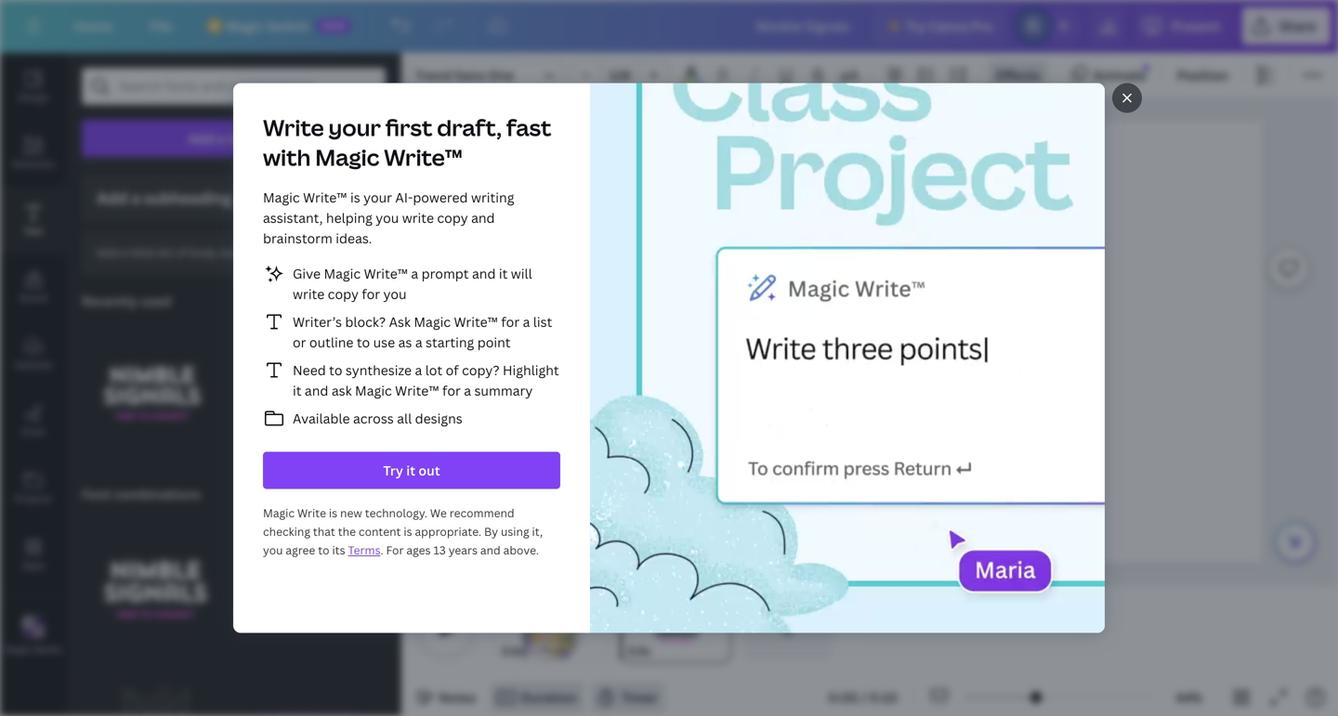 Task type: vqa. For each thing, say whether or not it's contained in the screenshot.
Zoom button
no



Task type: locate. For each thing, give the bounding box(es) containing it.
add left the little
[[97, 245, 119, 260]]

main menu bar
[[0, 0, 1339, 53]]

write for magic write is new technology. we recommend checking that the content is appropriate. by using it, you agree to its
[[297, 506, 326, 521]]

of right bit
[[175, 245, 187, 260]]

1 horizontal spatial trimming, start edge slider
[[621, 601, 638, 661]]

0 horizontal spatial write
[[293, 285, 325, 303]]

5.0s left the page title text box
[[628, 644, 651, 659]]

ideas.
[[336, 230, 372, 247]]

0 horizontal spatial is
[[329, 506, 338, 521]]

to
[[357, 334, 370, 351], [329, 362, 343, 379], [823, 409, 858, 432], [318, 543, 330, 558]]

0 horizontal spatial 5.0s button
[[502, 642, 524, 661]]

Search fonts and combinations search field
[[119, 69, 349, 104]]

timer
[[622, 689, 658, 707]]

connect
[[866, 409, 989, 432]]

of inside button
[[175, 245, 187, 260]]

give magic write™ a prompt and it will write copy for you
[[293, 265, 532, 303]]

and down need
[[305, 382, 329, 400]]

try left canva
[[906, 17, 926, 35]]

0 horizontal spatial 5.0s
[[502, 644, 524, 659]]

and down writing
[[471, 209, 495, 227]]

1 horizontal spatial copy
[[437, 209, 468, 227]]

write inside write your first draft, fast with magic write™
[[263, 112, 324, 143]]

05 button
[[442, 441, 503, 515]]

write™ inside magic write™ is your ai-powered writing assistant, helping you write copy and brainstorm ideas.
[[303, 189, 347, 206]]

add up subheading
[[189, 130, 214, 147]]

you up ask
[[383, 285, 407, 303]]

0:05
[[829, 689, 858, 707]]

write™ down 'lot'
[[395, 382, 439, 400]]

a right as
[[415, 334, 423, 351]]

add for add a text box
[[189, 130, 214, 147]]

.
[[381, 543, 383, 558]]

magic media button
[[0, 603, 67, 670]]

5.0s button left the page title text box
[[628, 642, 651, 661]]

a left 'prompt'
[[411, 265, 419, 283]]

copy down the powered
[[437, 209, 468, 227]]

trimming, end edge slider
[[593, 601, 606, 661], [716, 601, 732, 661]]

0 horizontal spatial it
[[293, 382, 302, 400]]

checking
[[263, 524, 310, 540]]

write™ inside give magic write™ a prompt and it will write copy for you
[[364, 265, 408, 283]]

your left ai-
[[364, 189, 392, 206]]

you down ai-
[[376, 209, 399, 227]]

2 vertical spatial add
[[97, 245, 119, 260]]

2 horizontal spatial it
[[499, 265, 508, 283]]

2 trimming, end edge slider from the left
[[716, 601, 732, 661]]

1 vertical spatial for
[[501, 313, 520, 331]]

1 5.0s from the left
[[502, 644, 524, 659]]

give
[[293, 265, 321, 283]]

add a little bit of body text button
[[82, 230, 386, 275]]

timer
[[442, 441, 577, 515]]

magic switch
[[226, 17, 309, 35]]

write™ up the powered
[[384, 142, 463, 172]]

2 vertical spatial you
[[263, 543, 283, 558]]

1 horizontal spatial write
[[402, 209, 434, 227]]

timer containing 05
[[442, 441, 577, 515]]

home link
[[59, 7, 127, 45]]

write™
[[384, 142, 463, 172], [303, 189, 347, 206], [364, 265, 408, 283], [454, 313, 498, 331], [395, 382, 439, 400]]

copy up block?
[[328, 285, 359, 303]]

it left out
[[406, 462, 416, 480]]

1 vertical spatial write
[[293, 285, 325, 303]]

is up ages
[[404, 524, 412, 540]]

try inside button
[[383, 462, 403, 480]]

your left first
[[329, 112, 381, 143]]

write™ down ideas.
[[364, 265, 408, 283]]

brand
[[20, 292, 47, 304]]

a
[[217, 130, 225, 147], [131, 187, 140, 209], [121, 245, 127, 260], [411, 265, 419, 283], [523, 313, 530, 331], [415, 334, 423, 351], [415, 362, 422, 379], [464, 382, 471, 400]]

write down ai-
[[402, 209, 434, 227]]

for
[[362, 285, 380, 303], [501, 313, 520, 331], [442, 382, 461, 400]]

add
[[189, 130, 214, 147], [97, 187, 128, 209], [97, 245, 119, 260]]

a inside give magic write™ a prompt and it will write copy for you
[[411, 265, 419, 283]]

list
[[263, 263, 561, 430]]

write left ungroup
[[826, 195, 860, 212]]

add a subheading
[[97, 187, 233, 209]]

0 vertical spatial text
[[228, 130, 253, 147]]

text button
[[0, 187, 67, 254]]

write inside magic write is new technology. we recommend checking that the content is appropriate. by using it, you agree to its
[[297, 506, 326, 521]]

you inside magic write is new technology. we recommend checking that the content is appropriate. by using it, you agree to its
[[263, 543, 283, 558]]

1 horizontal spatial for
[[442, 382, 461, 400]]

to down block?
[[357, 334, 370, 351]]

switch
[[267, 17, 309, 35]]

magic inside writer's block? ask magic write™ for a list or outline to use as a starting point
[[414, 313, 451, 331]]

0 vertical spatial for
[[362, 285, 380, 303]]

1 5.0s button from the left
[[502, 642, 524, 661]]

out
[[419, 462, 440, 480]]

0 horizontal spatial try
[[383, 462, 403, 480]]

magic inside "button"
[[5, 643, 32, 656]]

and left will
[[472, 265, 496, 283]]

magic inside need to synthesize a lot of copy? highlight it and ask magic write™ for a summary
[[355, 382, 392, 400]]

2 vertical spatial it
[[406, 462, 416, 480]]

13
[[434, 543, 446, 558]]

try inside button
[[906, 17, 926, 35]]

0 horizontal spatial of
[[175, 245, 187, 260]]

try for try canva pro
[[906, 17, 926, 35]]

/
[[861, 689, 867, 707]]

for up point
[[501, 313, 520, 331]]

for down 'lot'
[[442, 382, 461, 400]]

1 vertical spatial copy
[[328, 285, 359, 303]]

0 vertical spatial your
[[329, 112, 381, 143]]

highlight
[[503, 362, 559, 379]]

we
[[430, 506, 447, 521]]

try it out
[[383, 462, 440, 480]]

a left box
[[217, 130, 225, 147]]

write™ up helping
[[303, 189, 347, 206]]

1 vertical spatial write
[[826, 195, 860, 212]]

for inside give magic write™ a prompt and it will write copy for you
[[362, 285, 380, 303]]

group
[[571, 60, 669, 90], [82, 320, 223, 461], [82, 513, 230, 661], [237, 513, 386, 661], [82, 669, 230, 717], [237, 669, 386, 717]]

1 vertical spatial of
[[446, 362, 459, 379]]

0 horizontal spatial for
[[362, 285, 380, 303]]

of
[[175, 245, 187, 260], [446, 362, 459, 379]]

it down need
[[293, 382, 302, 400]]

0 vertical spatial write
[[402, 209, 434, 227]]

trimming, end edge slider left the page title text box
[[593, 601, 606, 661]]

0 horizontal spatial trimming, end edge slider
[[593, 601, 606, 661]]

text left box
[[228, 130, 253, 147]]

write down give
[[293, 285, 325, 303]]

2 vertical spatial for
[[442, 382, 461, 400]]

writing
[[471, 189, 514, 206]]

ungroup button
[[883, 189, 953, 218]]

1 horizontal spatial 5.0s button
[[628, 642, 651, 661]]

trimming, start edge slider left the page title text box
[[621, 601, 638, 661]]

is up helping
[[350, 189, 360, 206]]

00
[[519, 446, 573, 509]]

a left the little
[[121, 245, 127, 260]]

to up ask at left bottom
[[329, 362, 343, 379]]

use
[[373, 334, 395, 351]]

1 horizontal spatial is
[[350, 189, 360, 206]]

little
[[130, 245, 155, 260]]

0 vertical spatial add
[[189, 130, 214, 147]]

0 vertical spatial try
[[906, 17, 926, 35]]

is inside magic write™ is your ai-powered writing assistant, helping you write copy and brainstorm ideas.
[[350, 189, 360, 206]]

1 vertical spatial add
[[97, 187, 128, 209]]

to inside writer's block? ask magic write™ for a list or outline to use as a starting point
[[357, 334, 370, 351]]

0 vertical spatial of
[[175, 245, 187, 260]]

2 horizontal spatial for
[[501, 313, 520, 331]]

write inside magic write™ is your ai-powered writing assistant, helping you write copy and brainstorm ideas.
[[402, 209, 434, 227]]

try left out
[[383, 462, 403, 480]]

duration button
[[491, 683, 584, 713]]

you down checking
[[263, 543, 283, 558]]

of right 'lot'
[[446, 362, 459, 379]]

used
[[141, 292, 171, 310]]

to right here
[[823, 409, 858, 432]]

1 horizontal spatial of
[[446, 362, 459, 379]]

trimming, start edge slider up duration button
[[495, 601, 508, 661]]

5.0s up duration button
[[502, 644, 524, 659]]

here to connect
[[749, 409, 989, 432]]

1 horizontal spatial trimming, end edge slider
[[716, 601, 732, 661]]

0 vertical spatial is
[[350, 189, 360, 206]]

0 vertical spatial it
[[499, 265, 508, 283]]

with
[[263, 142, 311, 172]]

1 vertical spatial you
[[383, 285, 407, 303]]

as
[[398, 334, 412, 351]]

try
[[906, 17, 926, 35], [383, 462, 403, 480]]

magic write is new technology. we recommend checking that the content is appropriate. by using it, you agree to its
[[263, 506, 543, 558]]

magic inside write your first draft, fast with magic write™
[[315, 142, 380, 172]]

text
[[228, 130, 253, 147], [220, 245, 241, 260]]

1 horizontal spatial it
[[406, 462, 416, 480]]

text right body
[[220, 245, 241, 260]]

0 vertical spatial copy
[[437, 209, 468, 227]]

you
[[376, 209, 399, 227], [383, 285, 407, 303], [263, 543, 283, 558]]

2 vertical spatial is
[[404, 524, 412, 540]]

is left new
[[329, 506, 338, 521]]

is for your
[[350, 189, 360, 206]]

need to synthesize a lot of copy? highlight it and ask magic write™ for a summary
[[293, 362, 559, 400]]

1 horizontal spatial 5.0s
[[628, 644, 651, 659]]

trimming, start edge slider
[[495, 601, 508, 661], [621, 601, 638, 661]]

2 trimming, start edge slider from the left
[[621, 601, 638, 661]]

ask
[[389, 313, 411, 331]]

for
[[386, 543, 404, 558]]

1 horizontal spatial try
[[906, 17, 926, 35]]

a left 'lot'
[[415, 362, 422, 379]]

5.0s button
[[502, 642, 524, 661], [628, 642, 651, 661]]

write down search fonts and combinations 'search field' in the top left of the page
[[263, 112, 324, 143]]

and inside need to synthesize a lot of copy? highlight it and ask magic write™ for a summary
[[305, 382, 329, 400]]

trimming, start edge slider for second trimming, end edge slider from left
[[621, 601, 638, 661]]

trimming, start edge slider for second trimming, end edge slider from the right
[[495, 601, 508, 661]]

0 horizontal spatial trimming, start edge slider
[[495, 601, 508, 661]]

it
[[499, 265, 508, 283], [293, 382, 302, 400], [406, 462, 416, 480]]

0 vertical spatial write
[[263, 112, 324, 143]]

add a little bit of body text
[[97, 245, 241, 260]]

hide image
[[401, 340, 413, 429]]

content
[[359, 524, 401, 540]]

terms
[[348, 543, 381, 558]]

0 horizontal spatial copy
[[328, 285, 359, 303]]

effects button
[[989, 60, 1048, 90]]

assistant,
[[263, 209, 323, 227]]

1 vertical spatial try
[[383, 462, 403, 480]]

body
[[189, 245, 217, 260]]

a down copy?
[[464, 382, 471, 400]]

2 5.0s from the left
[[628, 644, 651, 659]]

here
[[749, 409, 815, 432]]

for up block?
[[362, 285, 380, 303]]

your inside write your first draft, fast with magic write™
[[329, 112, 381, 143]]

write up the that
[[297, 506, 326, 521]]

1 trimming, start edge slider from the left
[[495, 601, 508, 661]]

00 button
[[516, 441, 577, 515]]

Design title text field
[[742, 7, 867, 45]]

nimble
[[728, 256, 1007, 326]]

your
[[329, 112, 381, 143], [364, 189, 392, 206]]

1 vertical spatial is
[[329, 506, 338, 521]]

05 : 00
[[445, 446, 573, 509]]

add left subheading
[[97, 187, 128, 209]]

powered
[[413, 189, 468, 206]]

trimming, end edge slider right the page title text box
[[716, 601, 732, 661]]

write inside button
[[826, 195, 860, 212]]

it left will
[[499, 265, 508, 283]]

magic write™ is your ai-powered writing assistant, helping you write copy and brainstorm ideas.
[[263, 189, 514, 247]]

1 vertical spatial your
[[364, 189, 392, 206]]

apps button
[[0, 521, 67, 588]]

0 vertical spatial you
[[376, 209, 399, 227]]

2 vertical spatial write
[[297, 506, 326, 521]]

1 vertical spatial it
[[293, 382, 302, 400]]

magic inside give magic write™ a prompt and it will write copy for you
[[324, 265, 361, 283]]

write™ up point
[[454, 313, 498, 331]]

to left its
[[318, 543, 330, 558]]

5.0s button up duration button
[[502, 642, 524, 661]]

write for magic write
[[826, 195, 860, 212]]

write™ inside writer's block? ask magic write™ for a list or outline to use as a starting point
[[454, 313, 498, 331]]



Task type: describe. For each thing, give the bounding box(es) containing it.
2 horizontal spatial is
[[404, 524, 412, 540]]

for inside need to synthesize a lot of copy? highlight it and ask magic write™ for a summary
[[442, 382, 461, 400]]

try for try it out
[[383, 462, 403, 480]]

apps
[[22, 560, 45, 572]]

media
[[34, 643, 62, 656]]

brainstorm
[[263, 230, 333, 247]]

add for add a little bit of body text
[[97, 245, 119, 260]]

terms . for ages 13 years and above.
[[348, 543, 539, 558]]

and down by
[[480, 543, 501, 558]]

synthesize
[[346, 362, 412, 379]]

agree
[[286, 543, 315, 558]]

prompt
[[422, 265, 469, 283]]

projects button
[[0, 455, 67, 521]]

designs
[[415, 410, 463, 428]]

2 5.0s button from the left
[[628, 642, 651, 661]]

recently
[[82, 292, 138, 310]]

helping
[[326, 209, 373, 227]]

canva
[[929, 17, 968, 35]]

ai-
[[395, 189, 413, 206]]

box
[[256, 130, 279, 147]]

write™ inside write your first draft, fast with magic write™
[[384, 142, 463, 172]]

1 vertical spatial text
[[220, 245, 241, 260]]

magic inside main menu bar
[[226, 17, 264, 35]]

draw
[[22, 426, 45, 438]]

point
[[478, 334, 511, 351]]

you inside give magic write™ a prompt and it will write copy for you
[[383, 285, 407, 303]]

magic inside button
[[785, 195, 823, 212]]

copy inside give magic write™ a prompt and it will write copy for you
[[328, 285, 359, 303]]

summary
[[474, 382, 533, 400]]

ages
[[407, 543, 431, 558]]

terms link
[[348, 543, 381, 558]]

first
[[386, 112, 433, 143]]

block?
[[345, 313, 386, 331]]

for inside writer's block? ask magic write™ for a list or outline to use as a starting point
[[501, 313, 520, 331]]

is for new
[[329, 506, 338, 521]]

combinations
[[114, 486, 201, 503]]

your inside magic write™ is your ai-powered writing assistant, helping you write copy and brainstorm ideas.
[[364, 189, 392, 206]]

try it out button
[[263, 452, 561, 489]]

design
[[18, 91, 49, 104]]

magic inside magic write is new technology. we recommend checking that the content is appropriate. by using it, you agree to its
[[263, 506, 295, 521]]

magic media
[[5, 643, 62, 656]]

hide pages image
[[825, 574, 915, 588]]

to inside need to synthesize a lot of copy? highlight it and ask magic write™ for a summary
[[329, 362, 343, 379]]

add a subheading button
[[82, 174, 386, 223]]

its
[[332, 543, 345, 558]]

Page title text field
[[659, 642, 666, 661]]

that
[[313, 524, 335, 540]]

new
[[340, 506, 362, 521]]

effects
[[996, 66, 1041, 84]]

all
[[397, 410, 412, 428]]

it inside button
[[406, 462, 416, 480]]

outline
[[309, 334, 354, 351]]

a left subheading
[[131, 187, 140, 209]]

lot
[[425, 362, 443, 379]]

side panel tab list
[[0, 53, 67, 670]]

copy inside magic write™ is your ai-powered writing assistant, helping you write copy and brainstorm ideas.
[[437, 209, 468, 227]]

add a text box
[[189, 130, 279, 147]]

timer button
[[592, 683, 665, 713]]

to inside magic write is new technology. we recommend checking that the content is appropriate. by using it, you agree to its
[[318, 543, 330, 558]]

font
[[82, 486, 111, 503]]

font combinations
[[82, 486, 201, 503]]

add for add a subheading
[[97, 187, 128, 209]]

above.
[[503, 543, 539, 558]]

try canva pro button
[[874, 7, 1008, 45]]

recommend
[[450, 506, 515, 521]]

elements button
[[0, 120, 67, 187]]

bit
[[158, 245, 173, 260]]

1 trimming, end edge slider from the left
[[593, 601, 606, 661]]

will
[[511, 265, 532, 283]]

magic write
[[785, 195, 860, 212]]

a left list on the left top of the page
[[523, 313, 530, 331]]

and inside magic write™ is your ai-powered writing assistant, helping you write copy and brainstorm ideas.
[[471, 209, 495, 227]]

list containing give magic write™ a prompt and it will write copy for you
[[263, 263, 561, 430]]

0:05 / 0:10
[[829, 689, 898, 707]]

notes button
[[409, 683, 484, 713]]

text
[[24, 225, 43, 237]]

by
[[484, 524, 498, 540]]

of inside need to synthesize a lot of copy? highlight it and ask magic write™ for a summary
[[446, 362, 459, 379]]

need
[[293, 362, 326, 379]]

and inside give magic write™ a prompt and it will write copy for you
[[472, 265, 496, 283]]

home
[[74, 17, 112, 35]]

brand button
[[0, 254, 67, 321]]

notes
[[439, 689, 476, 707]]

appropriate.
[[415, 524, 482, 540]]

technology.
[[365, 506, 428, 521]]

magic inside magic write™ is your ai-powered writing assistant, helping you write copy and brainstorm ideas.
[[263, 189, 300, 206]]

add a text box button
[[82, 120, 386, 157]]

copy?
[[462, 362, 500, 379]]

write inside give magic write™ a prompt and it will write copy for you
[[293, 285, 325, 303]]

draw button
[[0, 388, 67, 455]]

the
[[338, 524, 356, 540]]

it inside need to synthesize a lot of copy? highlight it and ask magic write™ for a summary
[[293, 382, 302, 400]]

uploads
[[15, 359, 52, 371]]

projects
[[15, 493, 52, 505]]

available across all designs
[[293, 410, 463, 428]]

magic write button
[[755, 189, 867, 218]]

pro
[[971, 17, 993, 35]]

write your first draft, fast with magic write™
[[263, 112, 552, 172]]

signals
[[710, 325, 1025, 394]]

using
[[501, 524, 529, 540]]

it inside give magic write™ a prompt and it will write copy for you
[[499, 265, 508, 283]]

list
[[533, 313, 552, 331]]

writer's block? ask magic write™ for a list or outline to use as a starting point
[[293, 313, 552, 351]]

you inside magic write™ is your ai-powered writing assistant, helping you write copy and brainstorm ideas.
[[376, 209, 399, 227]]

write™ inside need to synthesize a lot of copy? highlight it and ask magic write™ for a summary
[[395, 382, 439, 400]]

it,
[[532, 524, 543, 540]]

fast
[[506, 112, 552, 143]]

try canva pro
[[906, 17, 993, 35]]

canva assistant image
[[1285, 532, 1307, 554]]

nimble signals
[[710, 256, 1025, 394]]

writer's
[[293, 313, 342, 331]]

years
[[449, 543, 478, 558]]

draft,
[[437, 112, 502, 143]]



